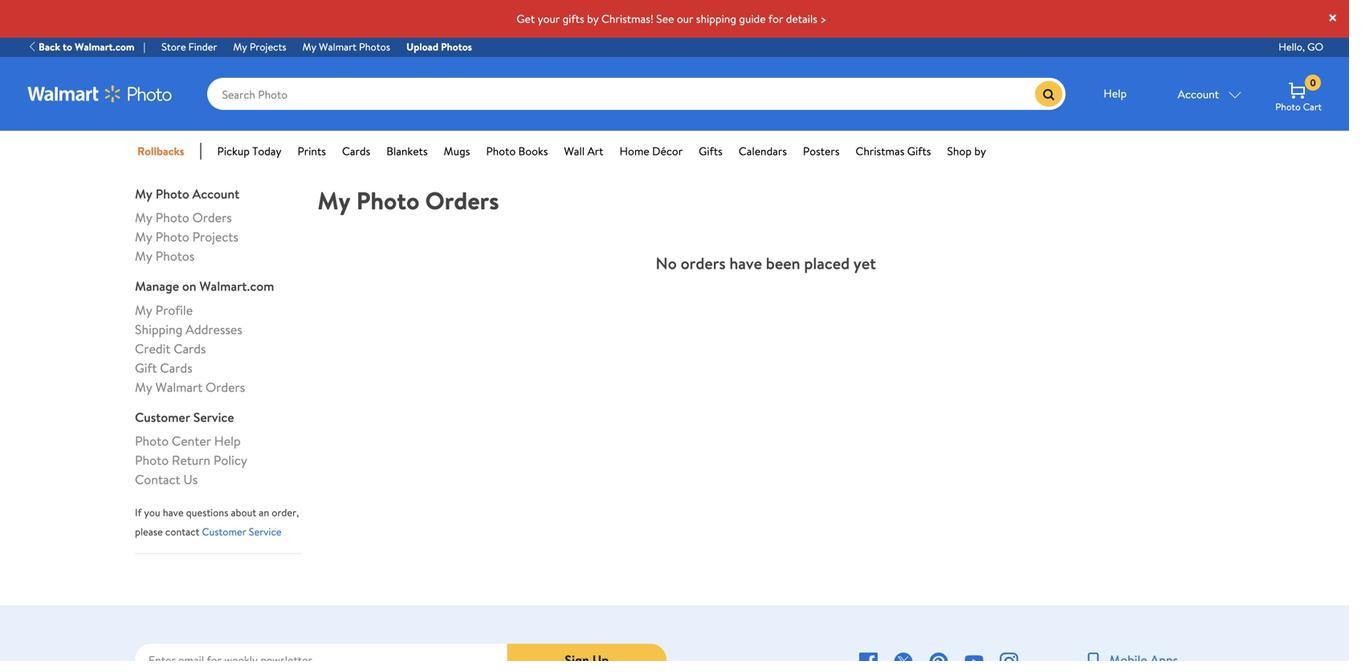 Task type: describe. For each thing, give the bounding box(es) containing it.
art
[[587, 143, 603, 159]]

prints link
[[298, 143, 326, 160]]

credit cards link
[[135, 340, 206, 358]]

gift cards link
[[135, 359, 192, 377]]

photo center help link
[[135, 432, 241, 450]]

orders inside manage on walmart.com my profile shipping addresses credit cards gift cards my walmart orders
[[206, 379, 245, 396]]

orders down the mugs link
[[425, 184, 499, 217]]

walmart.com for on
[[199, 278, 274, 295]]

christmas!
[[601, 11, 654, 26]]

search button image
[[1042, 87, 1056, 102]]

an
[[259, 506, 269, 520]]

questions
[[186, 506, 228, 520]]

help link
[[1087, 78, 1144, 110]]

contact us link
[[135, 471, 198, 489]]

profile
[[155, 301, 193, 319]]

hello, go
[[1279, 40, 1323, 54]]

my projects link
[[225, 39, 294, 55]]

mobile app image
[[1084, 653, 1103, 662]]

1 vertical spatial by
[[974, 143, 986, 159]]

for
[[768, 11, 783, 26]]

pickup today
[[217, 143, 281, 159]]

contact
[[135, 471, 180, 489]]

center
[[172, 432, 211, 450]]

photo cart
[[1275, 100, 1322, 114]]

account inside the my photo account my photo orders my photo projects my photos
[[192, 185, 239, 203]]

home décor
[[620, 143, 683, 159]]

cart
[[1303, 100, 1322, 114]]

shop
[[947, 143, 972, 159]]

service for customer service
[[249, 525, 282, 539]]

us
[[183, 471, 198, 489]]

upload photos
[[406, 40, 472, 54]]

shop by link
[[947, 143, 986, 160]]

blankets
[[386, 143, 428, 159]]

posters
[[803, 143, 840, 159]]

wall art
[[564, 143, 603, 159]]

blankets link
[[386, 143, 428, 160]]

my photo orders
[[317, 184, 499, 217]]

account inside popup button
[[1178, 86, 1219, 102]]

shipping
[[696, 11, 736, 26]]

twitter image
[[894, 653, 913, 662]]

on
[[182, 278, 196, 295]]

have for been
[[729, 252, 762, 275]]

been
[[766, 252, 800, 275]]

if
[[135, 506, 142, 520]]

my photo account my photo orders my photo projects my photos
[[135, 185, 239, 265]]

>
[[820, 11, 827, 26]]

my projects
[[233, 40, 286, 54]]

my photos link
[[135, 247, 195, 265]]

youtube image
[[964, 653, 984, 662]]

customer for customer service photo center help photo return policy contact us
[[135, 409, 190, 426]]

back
[[39, 40, 60, 54]]

your
[[538, 11, 560, 26]]

walmart inside manage on walmart.com my profile shipping addresses credit cards gift cards my walmart orders
[[155, 379, 203, 396]]

walmart.com for to
[[75, 40, 134, 54]]

account button
[[1160, 78, 1259, 110]]

home
[[620, 143, 649, 159]]

contact
[[165, 525, 199, 539]]

yet
[[854, 252, 876, 275]]

0 vertical spatial help
[[1103, 86, 1127, 101]]

to
[[63, 40, 72, 54]]

prints
[[298, 143, 326, 159]]

my walmart photos
[[302, 40, 390, 54]]

help inside customer service photo center help photo return policy contact us
[[214, 432, 241, 450]]

see
[[656, 11, 674, 26]]

shipping addresses link
[[135, 321, 242, 338]]

décor
[[652, 143, 683, 159]]

orders
[[681, 252, 726, 275]]

back arrow image
[[27, 41, 39, 52]]

credit
[[135, 340, 171, 358]]

go
[[1307, 40, 1323, 54]]

shipping
[[135, 321, 183, 338]]

christmas gifts link
[[856, 143, 931, 160]]

×
[[1327, 4, 1339, 31]]

today
[[252, 143, 281, 159]]

christmas gifts
[[856, 143, 931, 159]]

my walmart photos link
[[294, 39, 398, 55]]

if you have questions about an order, please contact
[[135, 506, 299, 539]]

gifts inside christmas gifts link
[[907, 143, 931, 159]]

store finder link
[[153, 39, 225, 55]]



Task type: vqa. For each thing, say whether or not it's contained in the screenshot.
Account DROPDOWN BUTTON
yes



Task type: locate. For each thing, give the bounding box(es) containing it.
gifts
[[563, 11, 584, 26]]

photos inside the my photo account my photo orders my photo projects my photos
[[155, 247, 195, 265]]

photo books link
[[486, 143, 548, 160]]

instagram image
[[999, 653, 1019, 662]]

customer service photo center help photo return policy contact us
[[135, 409, 247, 489]]

1 horizontal spatial gifts
[[907, 143, 931, 159]]

service inside customer service photo center help photo return policy contact us
[[193, 409, 234, 426]]

projects down 'my photo orders' link
[[192, 228, 238, 246]]

|
[[143, 40, 145, 54]]

photos right upload
[[441, 40, 472, 54]]

0 horizontal spatial by
[[587, 11, 599, 26]]

by right shop
[[974, 143, 986, 159]]

projects inside 'link'
[[250, 40, 286, 54]]

1 vertical spatial have
[[163, 506, 184, 520]]

no
[[656, 252, 677, 275]]

return
[[172, 452, 210, 469]]

1 horizontal spatial help
[[1103, 86, 1127, 101]]

0 vertical spatial walmart
[[319, 40, 357, 54]]

service
[[193, 409, 234, 426], [249, 525, 282, 539]]

manage
[[135, 278, 179, 295]]

rollbacks link
[[137, 143, 201, 160]]

1 horizontal spatial walmart.com
[[199, 278, 274, 295]]

1 horizontal spatial have
[[729, 252, 762, 275]]

rollbacks
[[137, 143, 184, 159]]

walmart.com
[[75, 40, 134, 54], [199, 278, 274, 295]]

0 horizontal spatial service
[[193, 409, 234, 426]]

0 horizontal spatial walmart
[[155, 379, 203, 396]]

cards link
[[342, 143, 370, 160]]

help up policy
[[214, 432, 241, 450]]

orders
[[425, 184, 499, 217], [192, 209, 232, 227], [206, 379, 245, 396]]

get
[[517, 11, 535, 26]]

customer service link
[[202, 525, 282, 539]]

0 horizontal spatial gifts
[[699, 143, 723, 159]]

wall
[[564, 143, 585, 159]]

orders inside the my photo account my photo orders my photo projects my photos
[[192, 209, 232, 227]]

photo inside photo books link
[[486, 143, 516, 159]]

my inside 'link'
[[233, 40, 247, 54]]

1 vertical spatial help
[[214, 432, 241, 450]]

0
[[1310, 76, 1316, 89]]

projects right finder
[[250, 40, 286, 54]]

customer up photo center help link
[[135, 409, 190, 426]]

0 horizontal spatial account
[[192, 185, 239, 203]]

get your gifts by christmas! see our shipping guide for details >
[[514, 11, 827, 26]]

store finder
[[161, 40, 217, 54]]

0 vertical spatial cards
[[342, 143, 370, 159]]

back to walmart.com |
[[39, 40, 145, 54]]

photo return policy link
[[135, 452, 247, 469]]

photos
[[359, 40, 390, 54], [441, 40, 472, 54], [155, 247, 195, 265]]

1 vertical spatial walmart
[[155, 379, 203, 396]]

by right gifts
[[587, 11, 599, 26]]

0 vertical spatial have
[[729, 252, 762, 275]]

order,
[[272, 506, 299, 520]]

facebook image
[[859, 653, 878, 662]]

calendars link
[[739, 143, 787, 160]]

0 horizontal spatial have
[[163, 506, 184, 520]]

walmart.com inside manage on walmart.com my profile shipping addresses credit cards gift cards my walmart orders
[[199, 278, 274, 295]]

projects inside the my photo account my photo orders my photo projects my photos
[[192, 228, 238, 246]]

0 vertical spatial walmart.com
[[75, 40, 134, 54]]

service down 'an' at the left bottom of the page
[[249, 525, 282, 539]]

policy
[[213, 452, 247, 469]]

have right you
[[163, 506, 184, 520]]

photo books
[[486, 143, 548, 159]]

× link
[[1327, 4, 1339, 31]]

orders down addresses
[[206, 379, 245, 396]]

0 vertical spatial account
[[1178, 86, 1219, 102]]

0 horizontal spatial walmart.com
[[75, 40, 134, 54]]

1 horizontal spatial service
[[249, 525, 282, 539]]

projects
[[250, 40, 286, 54], [192, 228, 238, 246]]

0 vertical spatial service
[[193, 409, 234, 426]]

2 horizontal spatial photos
[[441, 40, 472, 54]]

service up the center
[[193, 409, 234, 426]]

0 horizontal spatial projects
[[192, 228, 238, 246]]

1 horizontal spatial projects
[[250, 40, 286, 54]]

about
[[231, 506, 256, 520]]

gifts link
[[699, 143, 723, 160]]

gifts
[[699, 143, 723, 159], [907, 143, 931, 159]]

0 horizontal spatial help
[[214, 432, 241, 450]]

finder
[[188, 40, 217, 54]]

pinterest image
[[929, 653, 948, 662]]

christmas
[[856, 143, 905, 159]]

1 horizontal spatial walmart
[[319, 40, 357, 54]]

walmart right my projects
[[319, 40, 357, 54]]

no orders have been placed yet
[[656, 252, 876, 275]]

guide
[[739, 11, 766, 26]]

pickup
[[217, 143, 250, 159]]

calendars
[[739, 143, 787, 159]]

photos down my photo projects link
[[155, 247, 195, 265]]

label for search text field text field
[[207, 78, 1035, 110]]

my walmart orders link
[[135, 379, 245, 396]]

0 horizontal spatial photos
[[155, 247, 195, 265]]

1 horizontal spatial customer
[[202, 525, 246, 539]]

0 vertical spatial projects
[[250, 40, 286, 54]]

1 vertical spatial account
[[192, 185, 239, 203]]

cards down shipping addresses link
[[174, 340, 206, 358]]

orders up my photo projects link
[[192, 209, 232, 227]]

mugs link
[[444, 143, 470, 160]]

upload photos link
[[398, 39, 480, 55]]

help right search button image
[[1103, 86, 1127, 101]]

posters link
[[803, 143, 840, 160]]

my photo projects link
[[135, 228, 238, 246]]

2 gifts from the left
[[907, 143, 931, 159]]

pickup today link
[[217, 143, 281, 160]]

1 horizontal spatial account
[[1178, 86, 1219, 102]]

customer inside customer service photo center help photo return policy contact us
[[135, 409, 190, 426]]

hello,
[[1279, 40, 1305, 54]]

my profile link
[[135, 301, 193, 319]]

service for customer service photo center help photo return policy contact us
[[193, 409, 234, 426]]

walmart.com right the to
[[75, 40, 134, 54]]

gifts right christmas in the right of the page
[[907, 143, 931, 159]]

walmart down gift cards link
[[155, 379, 203, 396]]

home décor link
[[620, 143, 683, 160]]

store
[[161, 40, 186, 54]]

gift
[[135, 359, 157, 377]]

addresses
[[186, 321, 242, 338]]

2 vertical spatial cards
[[160, 359, 192, 377]]

my photo orders link
[[135, 209, 232, 227]]

manage on walmart.com my profile shipping addresses credit cards gift cards my walmart orders
[[135, 278, 274, 396]]

0 vertical spatial customer
[[135, 409, 190, 426]]

1 vertical spatial cards
[[174, 340, 206, 358]]

have left the been
[[729, 252, 762, 275]]

1 horizontal spatial by
[[974, 143, 986, 159]]

1 vertical spatial walmart.com
[[199, 278, 274, 295]]

customer for customer service
[[202, 525, 246, 539]]

0 vertical spatial by
[[587, 11, 599, 26]]

mugs
[[444, 143, 470, 159]]

1 horizontal spatial photos
[[359, 40, 390, 54]]

you
[[144, 506, 160, 520]]

books
[[518, 143, 548, 159]]

1 vertical spatial projects
[[192, 228, 238, 246]]

0 horizontal spatial customer
[[135, 409, 190, 426]]

1 vertical spatial customer
[[202, 525, 246, 539]]

customer down questions on the left of the page
[[202, 525, 246, 539]]

walmart inside my walmart photos link
[[319, 40, 357, 54]]

by
[[587, 11, 599, 26], [974, 143, 986, 159]]

customer service
[[202, 525, 282, 539]]

upload
[[406, 40, 438, 54]]

have inside if you have questions about an order, please contact
[[163, 506, 184, 520]]

please
[[135, 525, 163, 539]]

shop by
[[947, 143, 986, 159]]

photos left upload
[[359, 40, 390, 54]]

placed
[[804, 252, 850, 275]]

gifts right décor
[[699, 143, 723, 159]]

cards down credit cards 'link'
[[160, 359, 192, 377]]

details
[[786, 11, 817, 26]]

1 vertical spatial service
[[249, 525, 282, 539]]

1 gifts from the left
[[699, 143, 723, 159]]

have for questions
[[163, 506, 184, 520]]

cards right prints
[[342, 143, 370, 159]]

walmart.com right "on" at top
[[199, 278, 274, 295]]



